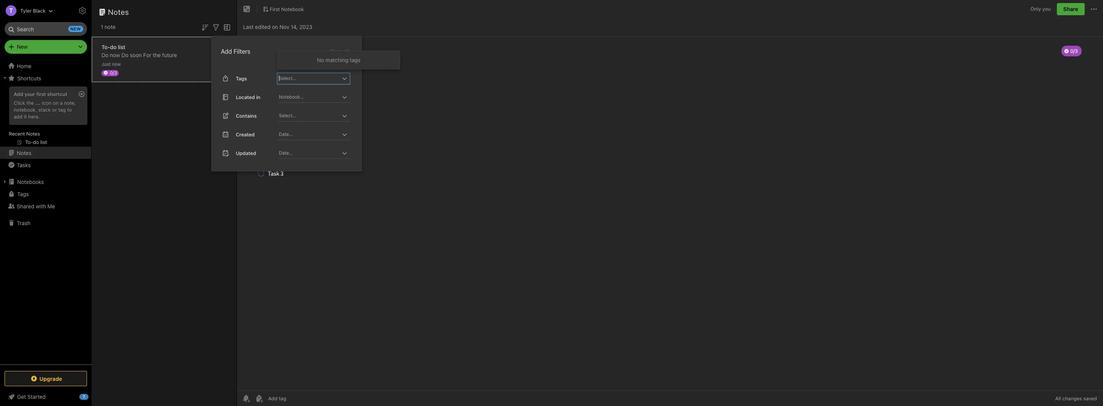 Task type: vqa. For each thing, say whether or not it's contained in the screenshot.
THE 15,
no



Task type: locate. For each thing, give the bounding box(es) containing it.
saved
[[1084, 396, 1098, 402]]

1 horizontal spatial the
[[153, 52, 161, 58]]

1 horizontal spatial tags
[[236, 75, 247, 82]]

the inside group
[[26, 100, 34, 106]]

home link
[[0, 60, 92, 72]]

shortcuts button
[[0, 72, 91, 84]]

soon
[[130, 52, 142, 58]]

1 vertical spatial the
[[26, 100, 34, 106]]

0 vertical spatial  date picker field
[[278, 129, 357, 140]]

located
[[236, 94, 255, 100]]

tooltip
[[184, 5, 226, 20]]

the inside to-do list do now do soon for the future
[[153, 52, 161, 58]]

notebook,
[[14, 107, 37, 113]]

...
[[35, 100, 40, 106]]

tag
[[58, 107, 66, 113]]

tags up the shared
[[17, 191, 29, 198]]

1 horizontal spatial do
[[122, 52, 128, 58]]

7
[[83, 395, 85, 400]]

now up the 0/3
[[112, 61, 121, 67]]

share button
[[1057, 3, 1085, 15]]

1 vertical spatial  input text field
[[278, 92, 340, 103]]

 input text field
[[278, 73, 340, 84], [278, 92, 340, 103]]

tags up located
[[236, 75, 247, 82]]

2 date… from the top
[[279, 150, 293, 156]]

add up click
[[14, 91, 23, 97]]

edited
[[255, 23, 271, 30]]

0 vertical spatial notes
[[108, 8, 129, 16]]

1  input text field from the top
[[278, 73, 340, 84]]

new
[[17, 44, 28, 50]]

2 do from the left
[[122, 52, 128, 58]]

 input text field
[[278, 111, 340, 121]]

first notebook
[[270, 6, 304, 12]]

to-
[[102, 44, 110, 50]]

note window element
[[237, 0, 1104, 407]]

 input text field up  input text box
[[278, 92, 340, 103]]

add tag image
[[255, 395, 264, 404]]

2  date picker field from the top
[[278, 148, 357, 159]]

started
[[27, 394, 46, 401]]

the left ...
[[26, 100, 34, 106]]

0 vertical spatial now
[[110, 52, 120, 58]]

tags
[[236, 75, 247, 82], [17, 191, 29, 198]]

trash link
[[0, 217, 91, 229]]

or
[[52, 107, 57, 113]]

no matching tags
[[317, 57, 361, 63]]

0 vertical spatial  input text field
[[278, 73, 340, 84]]

notes inside group
[[26, 131, 40, 137]]

tyler
[[20, 7, 32, 14]]

 date picker field for updated
[[278, 148, 357, 159]]

date…
[[279, 132, 293, 137], [279, 150, 293, 156]]

1 vertical spatial date…
[[279, 150, 293, 156]]

0 vertical spatial date…
[[279, 132, 293, 137]]

1 vertical spatial notes
[[26, 131, 40, 137]]

0 horizontal spatial do
[[102, 52, 108, 58]]

notes up tasks
[[17, 150, 31, 156]]

0 horizontal spatial on
[[53, 100, 59, 106]]

with
[[36, 203, 46, 210]]

here.
[[28, 114, 40, 120]]

0 horizontal spatial add
[[14, 91, 23, 97]]

add
[[221, 48, 232, 55], [14, 91, 23, 97]]

it
[[24, 114, 27, 120]]

 Date picker field
[[278, 129, 357, 140], [278, 148, 357, 159]]

tasks button
[[0, 159, 91, 171]]

tyler black
[[20, 7, 46, 14]]

shared
[[17, 203, 34, 210]]

notebook
[[281, 6, 304, 12]]

1 horizontal spatial on
[[272, 23, 278, 30]]

add for add filters
[[221, 48, 232, 55]]

now
[[110, 52, 120, 58], [112, 61, 121, 67]]

tree
[[0, 60, 92, 365]]

2  input text field from the top
[[278, 92, 340, 103]]

 input text field inside located in field
[[278, 92, 340, 103]]

just now
[[102, 61, 121, 67]]

1 vertical spatial add
[[14, 91, 23, 97]]

1 vertical spatial on
[[53, 100, 59, 106]]

 input text field up located in field
[[278, 73, 340, 84]]

nov
[[280, 23, 289, 30]]

on left nov
[[272, 23, 278, 30]]

the right for
[[153, 52, 161, 58]]

click the ...
[[14, 100, 40, 106]]

notebooks link
[[0, 176, 91, 188]]

1 vertical spatial tags
[[17, 191, 29, 198]]

1 horizontal spatial add
[[221, 48, 232, 55]]

notes right recent
[[26, 131, 40, 137]]

contains
[[236, 113, 257, 119]]

View options field
[[221, 22, 232, 32]]

new button
[[5, 40, 87, 54]]

1 vertical spatial  date picker field
[[278, 148, 357, 159]]

0 horizontal spatial the
[[26, 100, 34, 106]]

clear all
[[329, 48, 349, 55]]

note
[[105, 24, 116, 30]]

on left a
[[53, 100, 59, 106]]

0 horizontal spatial tags
[[17, 191, 29, 198]]

do down list
[[122, 52, 128, 58]]

0 vertical spatial on
[[272, 23, 278, 30]]

first notebook button
[[260, 4, 307, 15]]

Account field
[[0, 3, 53, 18]]

add filters
[[221, 48, 251, 55]]

group containing add your first shortcut
[[0, 84, 91, 150]]

1  date picker field from the top
[[278, 129, 357, 140]]

do
[[110, 44, 117, 50]]

add left filters
[[221, 48, 232, 55]]

1 date… from the top
[[279, 132, 293, 137]]

tags
[[350, 57, 361, 63]]

group
[[0, 84, 91, 150]]

shared with me
[[17, 203, 55, 210]]

new
[[70, 26, 81, 31]]

icon on a note, notebook, stack or tag to add it here.
[[14, 100, 76, 120]]

updated
[[236, 150, 256, 156]]

add your first shortcut
[[14, 91, 67, 97]]

more actions image
[[1090, 5, 1099, 14]]

 input text field inside tags "field"
[[278, 73, 340, 84]]

notes
[[108, 8, 129, 16], [26, 131, 40, 137], [17, 150, 31, 156]]

click
[[14, 100, 25, 106]]

do
[[102, 52, 108, 58], [122, 52, 128, 58]]

do down to-
[[102, 52, 108, 58]]

note,
[[64, 100, 76, 106]]

0 vertical spatial add
[[221, 48, 232, 55]]

no
[[317, 57, 324, 63]]

on
[[272, 23, 278, 30], [53, 100, 59, 106]]

the
[[153, 52, 161, 58], [26, 100, 34, 106]]

now down do at left
[[110, 52, 120, 58]]

notes up note
[[108, 8, 129, 16]]

you
[[1043, 6, 1051, 12]]

More actions field
[[1090, 3, 1099, 15]]

for
[[143, 52, 151, 58]]

0 vertical spatial the
[[153, 52, 161, 58]]

Note Editor text field
[[237, 37, 1104, 391]]

tags button
[[0, 188, 91, 200]]

 date picker field for created
[[278, 129, 357, 140]]

tags inside button
[[17, 191, 29, 198]]

recent notes
[[9, 131, 40, 137]]



Task type: describe. For each thing, give the bounding box(es) containing it.
get
[[17, 394, 26, 401]]

group inside tree
[[0, 84, 91, 150]]

add for add your first shortcut
[[14, 91, 23, 97]]

Tags field
[[278, 73, 350, 84]]

add a reminder image
[[242, 395, 251, 404]]

click to collapse image
[[89, 393, 94, 402]]

Located in field
[[278, 92, 350, 103]]

all
[[344, 48, 349, 55]]

Add tag field
[[268, 396, 325, 403]]

only
[[1031, 6, 1042, 12]]

matching
[[326, 57, 349, 63]]

clear all button
[[329, 47, 350, 56]]

Help and Learning task checklist field
[[0, 392, 92, 404]]

changes
[[1063, 396, 1083, 402]]

date… for updated
[[279, 150, 293, 156]]

1 note
[[101, 24, 116, 30]]

2 vertical spatial notes
[[17, 150, 31, 156]]

stack
[[38, 107, 51, 113]]

expand notebooks image
[[2, 179, 8, 185]]

trash
[[17, 220, 30, 227]]

just
[[102, 61, 111, 67]]

shared with me link
[[0, 200, 91, 213]]

notes link
[[0, 147, 91, 159]]

your
[[25, 91, 35, 97]]

shortcut
[[47, 91, 67, 97]]

last edited on nov 14, 2023
[[243, 23, 312, 30]]

notebooks
[[17, 179, 44, 185]]

shortcuts
[[17, 75, 41, 82]]

on inside the note window element
[[272, 23, 278, 30]]

last
[[243, 23, 254, 30]]

date… for created
[[279, 132, 293, 137]]

all changes saved
[[1056, 396, 1098, 402]]

settings image
[[78, 6, 87, 15]]

future
[[162, 52, 177, 58]]

get started
[[17, 394, 46, 401]]

filters
[[234, 48, 251, 55]]

new search field
[[10, 22, 83, 36]]

add filters image
[[211, 23, 221, 32]]

1 vertical spatial now
[[112, 61, 121, 67]]

Contains field
[[278, 111, 350, 122]]

share
[[1064, 6, 1079, 12]]

now inside to-do list do now do soon for the future
[[110, 52, 120, 58]]

upgrade button
[[5, 372, 87, 387]]

first
[[36, 91, 46, 97]]

add
[[14, 114, 22, 120]]

2023
[[299, 23, 312, 30]]

Add filters field
[[211, 22, 221, 32]]

 input text field for located in
[[278, 92, 340, 103]]

recent
[[9, 131, 25, 137]]

0/3
[[110, 70, 117, 76]]

tree containing home
[[0, 60, 92, 365]]

only you
[[1031, 6, 1051, 12]]

tasks
[[17, 162, 31, 169]]

black
[[33, 7, 46, 14]]

clear
[[329, 48, 342, 55]]

a
[[60, 100, 63, 106]]

list
[[118, 44, 125, 50]]

created
[[236, 132, 255, 138]]

0 vertical spatial tags
[[236, 75, 247, 82]]

on inside the icon on a note, notebook, stack or tag to add it here.
[[53, 100, 59, 106]]

upgrade
[[39, 376, 62, 383]]

me
[[47, 203, 55, 210]]

Search text field
[[10, 22, 82, 36]]

all
[[1056, 396, 1062, 402]]

icon
[[42, 100, 51, 106]]

14,
[[291, 23, 298, 30]]

to-do list do now do soon for the future
[[102, 44, 177, 58]]

in
[[256, 94, 260, 100]]

Sort options field
[[200, 22, 210, 32]]

home
[[17, 63, 31, 69]]

 input text field for tags
[[278, 73, 340, 84]]

1 do from the left
[[102, 52, 108, 58]]

first
[[270, 6, 280, 12]]

to
[[67, 107, 72, 113]]

expand note image
[[242, 5, 252, 14]]

1
[[101, 24, 103, 30]]

located in
[[236, 94, 260, 100]]



